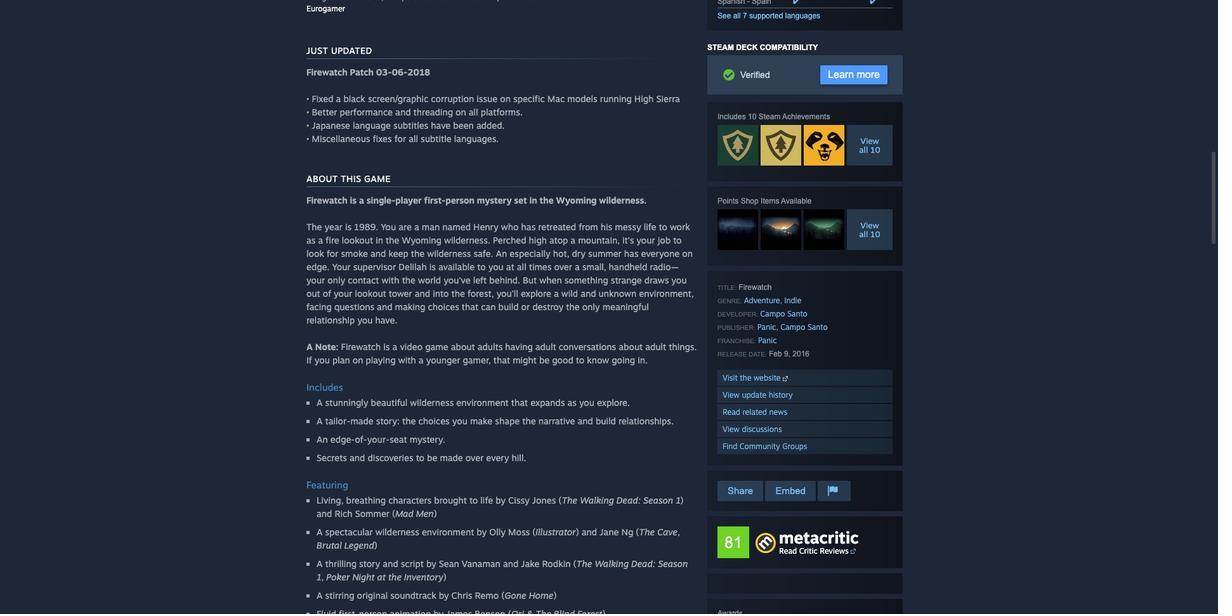 Task type: vqa. For each thing, say whether or not it's contained in the screenshot.
A in the 'A Spectacular Wilderness Environment By Olly Moss ( Illustrator ) And Jane Ng ( The Cave , Brutal Legend )'
yes



Task type: locate. For each thing, give the bounding box(es) containing it.
0 horizontal spatial as
[[307, 235, 316, 246]]

a inside a spectacular wilderness environment by olly moss ( illustrator ) and jane ng ( the cave , brutal legend )
[[317, 527, 323, 538]]

an left edge-
[[317, 434, 328, 445]]

03-
[[376, 67, 392, 77]]

every
[[486, 453, 509, 463]]

1 vertical spatial that
[[494, 355, 510, 366]]

beautiful
[[371, 397, 408, 408]]

1 vertical spatial includes
[[307, 382, 343, 394]]

2016
[[793, 350, 810, 359]]

wilderness. up 'messy'
[[599, 195, 647, 206]]

10 up "good first day." image
[[748, 112, 757, 121]]

1 view all 10 from the top
[[860, 136, 881, 155]]

0 horizontal spatial an
[[317, 434, 328, 445]]

original
[[357, 590, 388, 601]]

expands
[[531, 397, 565, 408]]

( right jones on the bottom left of page
[[559, 495, 562, 506]]

1 vertical spatial panic
[[759, 336, 777, 345]]

life left cissy
[[481, 495, 493, 506]]

2 view all 10 from the top
[[860, 220, 881, 239]]

1 horizontal spatial has
[[625, 248, 639, 259]]

perched
[[493, 235, 527, 246]]

things.
[[669, 342, 697, 352]]

santo up 2016
[[808, 322, 828, 332]]

to down conversations
[[576, 355, 585, 366]]

at down story
[[377, 572, 386, 583]]

environment up make
[[457, 397, 509, 408]]

0 vertical spatial lookout
[[342, 235, 373, 246]]

1 vertical spatial campo
[[781, 322, 806, 332]]

on inside firewatch is a video game about adults having adult conversations about adult things. if you plan on playing with a younger gamer, that might be good to know going in.
[[353, 355, 363, 366]]

1 vertical spatial choices
[[419, 416, 450, 427]]

build down explore.
[[596, 416, 616, 427]]

by left chris
[[439, 590, 449, 601]]

wilderness down 'mad'
[[376, 527, 420, 538]]

1 vertical spatial over
[[466, 453, 484, 463]]

view down visit
[[723, 390, 740, 400]]

all inside the year is 1989. you are a man named henry who has retreated from his messy life to work as a fire lookout in the wyoming wilderness. perched high atop a mountain, it's your job to look for smoke and keep the wilderness safe. an especially hot, dry summer has everyone on edge. your supervisor delilah is available to you at all times over a small, handheld radio— your only contact with the world you've left behind. but when something strange draws you out of your lookout tower and into the forest, you'll explore a wild and unknown environment, facing questions and making choices that can build or destroy the only meaningful relationship you have.
[[517, 262, 527, 272]]

1 vertical spatial life
[[481, 495, 493, 506]]

and up , poker night at the inventory )
[[383, 559, 399, 569]]

0 horizontal spatial build
[[499, 302, 519, 312]]

a down dry at the top
[[575, 262, 580, 272]]

visit the website
[[723, 373, 783, 383]]

a inside • fixed a black screen/graphic corruption issue on specific mac models running high sierra • better performance and threading on all platforms. • japanese language subtitles have been added. • miscellaneous fixes for all subtitle languages.
[[336, 93, 341, 104]]

includes 10 steam achievements
[[718, 112, 831, 121]]

wyoming
[[556, 195, 597, 206], [402, 235, 442, 246]]

0 vertical spatial over
[[554, 262, 573, 272]]

• left japanese
[[307, 120, 309, 131]]

season down cave
[[658, 559, 688, 569]]

1 vertical spatial has
[[625, 248, 639, 259]]

0 vertical spatial as
[[307, 235, 316, 246]]

view all 10 for available
[[860, 220, 881, 239]]

and inside ) and rich sommer (
[[317, 508, 332, 519]]

0 vertical spatial 1
[[676, 495, 681, 506]]

wilderness.
[[599, 195, 647, 206], [444, 235, 491, 246]]

,
[[781, 296, 783, 305], [777, 323, 779, 332], [678, 527, 680, 538], [321, 572, 324, 583]]

japanese
[[312, 120, 350, 131]]

1 vertical spatial as
[[568, 397, 577, 408]]

your
[[637, 235, 656, 246], [307, 275, 325, 286], [334, 288, 353, 299]]

10 for achievements
[[871, 145, 881, 155]]

points shop items available
[[718, 197, 812, 206]]

meaningful
[[603, 302, 649, 312]]

an down perched
[[496, 248, 507, 259]]

1 left poker
[[317, 572, 321, 583]]

something
[[565, 275, 609, 286]]

gone
[[505, 590, 527, 601]]

and down something
[[581, 288, 596, 299]]

having
[[506, 342, 533, 352]]

legend
[[344, 540, 374, 551]]

lookout down contact
[[355, 288, 386, 299]]

wilderness up available
[[427, 248, 471, 259]]

1 horizontal spatial includes
[[718, 112, 746, 121]]

delilah
[[399, 262, 427, 272]]

for down fire
[[327, 248, 339, 259]]

your right it's
[[637, 235, 656, 246]]

subtitle
[[421, 133, 452, 144]]

but
[[523, 275, 537, 286]]

includes up "good first day." image
[[718, 112, 746, 121]]

0 horizontal spatial wilderness.
[[444, 235, 491, 246]]

0 horizontal spatial wyoming
[[402, 235, 442, 246]]

illustrator
[[536, 527, 576, 538]]

1 vertical spatial wilderness.
[[444, 235, 491, 246]]

0 horizontal spatial that
[[462, 302, 479, 312]]

made up of-
[[351, 416, 374, 427]]

a up if
[[307, 342, 313, 352]]

thrilling
[[325, 559, 357, 569]]

the down you've on the top of the page
[[452, 288, 465, 299]]

small,
[[583, 262, 607, 272]]

strange
[[611, 275, 642, 286]]

forest,
[[468, 288, 494, 299]]

as inside the year is 1989. you are a man named henry who has retreated from his messy life to work as a fire lookout in the wyoming wilderness. perched high atop a mountain, it's your job to look for smoke and keep the wilderness safe. an especially hot, dry summer has everyone on edge. your supervisor delilah is available to you at all times over a small, handheld radio— your only contact with the world you've left behind. but when something strange draws you out of your lookout tower and into the forest, you'll explore a wild and unknown environment, facing questions and making choices that can build or destroy the only meaningful relationship you have.
[[307, 235, 316, 246]]

0 horizontal spatial read
[[723, 408, 741, 417]]

a left tailor-
[[317, 416, 323, 427]]

0 vertical spatial for
[[395, 133, 406, 144]]

1 vertical spatial in
[[376, 235, 383, 246]]

that
[[462, 302, 479, 312], [494, 355, 510, 366], [512, 397, 528, 408]]

1 vertical spatial campo santo link
[[781, 322, 828, 332]]

news
[[770, 408, 788, 417]]

find community groups
[[723, 442, 808, 451]]

1 vertical spatial environment
[[422, 527, 474, 538]]

is right year
[[345, 222, 352, 232]]

1 vertical spatial walking
[[595, 559, 629, 569]]

includes up the stunningly
[[307, 382, 343, 394]]

0 vertical spatial life
[[644, 222, 657, 232]]

visit the website link
[[718, 370, 893, 386]]

your-
[[367, 434, 390, 445]]

by
[[496, 495, 506, 506], [477, 527, 487, 538], [427, 559, 437, 569], [439, 590, 449, 601]]

fire
[[326, 235, 339, 246]]

firewatch up plan
[[341, 342, 381, 352]]

summer
[[588, 248, 622, 259]]

learn
[[829, 69, 854, 80]]

the left year
[[307, 222, 322, 232]]

on
[[500, 93, 511, 104], [456, 107, 466, 117], [683, 248, 693, 259], [353, 355, 363, 366]]

firewatch is a single-player first-person mystery set in the wyoming wilderness.
[[307, 195, 647, 206]]

1 vertical spatial read
[[780, 547, 797, 556]]

0 horizontal spatial at
[[377, 572, 386, 583]]

all up the been
[[469, 107, 478, 117]]

available
[[439, 262, 475, 272]]

a for a stunningly beautiful wilderness environment that expands as you explore.
[[317, 397, 323, 408]]

wilderness up mystery. in the left bottom of the page
[[410, 397, 454, 408]]

title:
[[718, 284, 737, 291]]

0 horizontal spatial adult
[[536, 342, 557, 352]]

0 horizontal spatial over
[[466, 453, 484, 463]]

campo
[[761, 309, 786, 319], [781, 322, 806, 332]]

0 horizontal spatial has
[[522, 222, 536, 232]]

0 vertical spatial walking
[[580, 495, 614, 506]]

adventure
[[744, 296, 781, 305]]

only down your
[[328, 275, 346, 286]]

0 horizontal spatial life
[[481, 495, 493, 506]]

all right the life and times of raccoon carter image
[[860, 145, 868, 155]]

0 vertical spatial wilderness.
[[599, 195, 647, 206]]

know
[[587, 355, 610, 366]]

home
[[529, 590, 554, 601]]

santo down indie
[[788, 309, 808, 319]]

share
[[728, 486, 754, 496]]

an
[[496, 248, 507, 259], [317, 434, 328, 445]]

on right plan
[[353, 355, 363, 366]]

a right 'fixed'
[[336, 93, 341, 104]]

website
[[754, 373, 781, 383]]

0 vertical spatial wyoming
[[556, 195, 597, 206]]

0 vertical spatial in
[[530, 195, 538, 206]]

hot,
[[553, 248, 570, 259]]

1 horizontal spatial be
[[540, 355, 550, 366]]

wyoming up from
[[556, 195, 597, 206]]

view right 'firewatch: thorofare night' image
[[861, 220, 880, 230]]

, right ng
[[678, 527, 680, 538]]

• left better
[[307, 107, 309, 117]]

life right 'messy'
[[644, 222, 657, 232]]

campo santo link down indie link
[[761, 309, 808, 319]]

just
[[307, 45, 328, 56]]

, poker night at the inventory )
[[321, 572, 447, 583]]

steam left deck
[[708, 43, 734, 52]]

0 vertical spatial an
[[496, 248, 507, 259]]

you inside firewatch is a video game about adults having adult conversations about adult things. if you plan on playing with a younger gamer, that might be good to know going in.
[[315, 355, 330, 366]]

1 horizontal spatial for
[[395, 133, 406, 144]]

walking inside the walking dead: season 1
[[595, 559, 629, 569]]

view all 10 right the life and times of raccoon carter image
[[860, 136, 881, 155]]

) inside ) and rich sommer (
[[681, 495, 684, 506]]

1 horizontal spatial wilderness.
[[599, 195, 647, 206]]

hill.
[[512, 453, 526, 463]]

( right remo
[[502, 590, 505, 601]]

campo santo link
[[761, 309, 808, 319], [781, 322, 828, 332]]

dead: inside the walking dead: season 1
[[632, 559, 656, 569]]

wilderness inside a spectacular wilderness environment by olly moss ( illustrator ) and jane ng ( the cave , brutal legend )
[[376, 527, 420, 538]]

history
[[769, 390, 793, 400]]

a right are
[[414, 222, 419, 232]]

1 horizontal spatial made
[[440, 453, 463, 463]]

1 vertical spatial for
[[327, 248, 339, 259]]

0 vertical spatial be
[[540, 355, 550, 366]]

times
[[529, 262, 552, 272]]

and up have.
[[377, 302, 393, 312]]

to up job
[[659, 222, 668, 232]]

1 vertical spatial dead:
[[632, 559, 656, 569]]

brutal
[[317, 540, 342, 551]]

read for read critic reviews
[[780, 547, 797, 556]]

environment inside a spectacular wilderness environment by olly moss ( illustrator ) and jane ng ( the cave , brutal legend )
[[422, 527, 474, 538]]

read critic reviews link
[[780, 547, 849, 556]]

that down 'adults'
[[494, 355, 510, 366]]

( down characters
[[392, 508, 396, 519]]

the down script
[[388, 572, 402, 583]]

1
[[676, 495, 681, 506], [317, 572, 321, 583]]

have
[[431, 120, 451, 131]]

0 vertical spatial season
[[644, 495, 674, 506]]

all left 7
[[734, 11, 741, 20]]

firewatch inside the title: firewatch genre: adventure , indie developer: campo santo publisher: panic , campo santo franchise: panic release date: feb 9, 2016
[[739, 283, 772, 292]]

be
[[540, 355, 550, 366], [427, 453, 438, 463]]

1 • from the top
[[307, 93, 309, 104]]

a up brutal
[[317, 527, 323, 538]]

by up inventory
[[427, 559, 437, 569]]

0 vertical spatial choices
[[428, 302, 459, 312]]

0 vertical spatial that
[[462, 302, 479, 312]]

campo santo link up 2016
[[781, 322, 828, 332]]

0 vertical spatial made
[[351, 416, 374, 427]]

about up gamer, on the bottom left
[[451, 342, 475, 352]]

to inside firewatch is a video game about adults having adult conversations about adult things. if you plan on playing with a younger gamer, that might be good to know going in.
[[576, 355, 585, 366]]

lookout up smoke
[[342, 235, 373, 246]]

dead: up ng
[[617, 495, 641, 506]]

better
[[312, 107, 337, 117]]

be left 'good'
[[540, 355, 550, 366]]

keep
[[389, 248, 409, 259]]

1 vertical spatial view all 10
[[860, 220, 881, 239]]

a for a stirring original soundtrack by chris remo ( gone home )
[[317, 590, 323, 601]]

0 vertical spatial includes
[[718, 112, 746, 121]]

seat
[[390, 434, 407, 445]]

) down a thrilling story and script by sean vanaman and jake rodkin (
[[444, 572, 447, 583]]

0 vertical spatial read
[[723, 408, 741, 417]]

you right if
[[315, 355, 330, 366]]

a down brutal
[[317, 559, 323, 569]]

environment down men
[[422, 527, 474, 538]]

1 horizontal spatial at
[[506, 262, 515, 272]]

0 horizontal spatial only
[[328, 275, 346, 286]]

includes for includes
[[307, 382, 343, 394]]

2 adult from the left
[[646, 342, 667, 352]]

1 vertical spatial wilderness
[[410, 397, 454, 408]]

1 horizontal spatial read
[[780, 547, 797, 556]]

the inside the walking dead: season 1
[[577, 559, 593, 569]]

•
[[307, 93, 309, 104], [307, 107, 309, 117], [307, 120, 309, 131], [307, 133, 309, 144]]

1 horizontal spatial build
[[596, 416, 616, 427]]

1 vertical spatial made
[[440, 453, 463, 463]]

0 vertical spatial panic link
[[758, 322, 777, 332]]

the inside a spectacular wilderness environment by olly moss ( illustrator ) and jane ng ( the cave , brutal legend )
[[639, 527, 655, 538]]

with down video
[[399, 355, 416, 366]]

mystery
[[477, 195, 512, 206]]

• left miscellaneous
[[307, 133, 309, 144]]

1 vertical spatial santo
[[808, 322, 828, 332]]

1 vertical spatial wyoming
[[402, 235, 442, 246]]

relationship
[[307, 315, 355, 326]]

by left cissy
[[496, 495, 506, 506]]

dry
[[572, 248, 586, 259]]

a left 'stirring'
[[317, 590, 323, 601]]

, inside a spectacular wilderness environment by olly moss ( illustrator ) and jane ng ( the cave , brutal legend )
[[678, 527, 680, 538]]

"someone's out here." image
[[761, 125, 802, 166]]

0 vertical spatial build
[[499, 302, 519, 312]]

for down subtitles
[[395, 133, 406, 144]]

1 horizontal spatial about
[[619, 342, 643, 352]]

a for a note:
[[307, 342, 313, 352]]

you up environment,
[[672, 275, 687, 286]]

0 vertical spatial at
[[506, 262, 515, 272]]

adult up 'good'
[[536, 342, 557, 352]]

panic link for franchise:
[[759, 336, 777, 345]]

in right set
[[530, 195, 538, 206]]

)
[[681, 495, 684, 506], [434, 508, 437, 519], [576, 527, 579, 538], [374, 540, 378, 551], [444, 572, 447, 583], [554, 590, 557, 601]]

you left explore.
[[579, 397, 595, 408]]

0 horizontal spatial steam
[[708, 43, 734, 52]]

2 vertical spatial wilderness
[[376, 527, 420, 538]]

all up but
[[517, 262, 527, 272]]

read critic reviews
[[780, 547, 849, 556]]

2 about from the left
[[619, 342, 643, 352]]

with inside firewatch is a video game about adults having adult conversations about adult things. if you plan on playing with a younger gamer, that might be good to know going in.
[[399, 355, 416, 366]]

2 horizontal spatial that
[[512, 397, 528, 408]]

for inside the year is 1989. you are a man named henry who has retreated from his messy life to work as a fire lookout in the wyoming wilderness. perched high atop a mountain, it's your job to look for smoke and keep the wilderness safe. an especially hot, dry summer has everyone on edge. your supervisor delilah is available to you at all times over a small, handheld radio— your only contact with the world you've left behind. but when something strange draws you out of your lookout tower and into the forest, you'll explore a wild and unknown environment, facing questions and making choices that can build or destroy the only meaningful relationship you have.
[[327, 248, 339, 259]]

1 horizontal spatial an
[[496, 248, 507, 259]]

1 vertical spatial 10
[[871, 145, 881, 155]]

1 horizontal spatial adult
[[646, 342, 667, 352]]

0 horizontal spatial in
[[376, 235, 383, 246]]

high
[[529, 235, 547, 246]]

the right rodkin
[[577, 559, 593, 569]]

1 horizontal spatial wyoming
[[556, 195, 597, 206]]

subtitles
[[394, 120, 429, 131]]

firewatch: night tower image
[[718, 209, 759, 240]]

steam deck compatibility
[[708, 43, 818, 52]]

firewatch for firewatch is a single-player first-person mystery set in the wyoming wilderness.
[[307, 195, 348, 206]]

wilderness. inside the year is 1989. you are a man named henry who has retreated from his messy life to work as a fire lookout in the wyoming wilderness. perched high atop a mountain, it's your job to look for smoke and keep the wilderness safe. an especially hot, dry summer has everyone on edge. your supervisor delilah is available to you at all times over a small, handheld radio— your only contact with the world you've left behind. but when something strange draws you out of your lookout tower and into the forest, you'll explore a wild and unknown environment, facing questions and making choices that can build or destroy the only meaningful relationship you have.
[[444, 235, 491, 246]]

0 vertical spatial view all 10
[[860, 136, 881, 155]]

in inside the year is 1989. you are a man named henry who has retreated from his messy life to work as a fire lookout in the wyoming wilderness. perched high atop a mountain, it's your job to look for smoke and keep the wilderness safe. an especially hot, dry summer has everyone on edge. your supervisor delilah is available to you at all times over a small, handheld radio— your only contact with the world you've left behind. but when something strange draws you out of your lookout tower and into the forest, you'll explore a wild and unknown environment, facing questions and making choices that can build or destroy the only meaningful relationship you have.
[[376, 235, 383, 246]]

10
[[748, 112, 757, 121], [871, 145, 881, 155], [871, 229, 881, 239]]

about
[[307, 173, 338, 184]]

dead: down ng
[[632, 559, 656, 569]]

firewatch inside firewatch is a video game about adults having adult conversations about adult things. if you plan on playing with a younger gamer, that might be good to know going in.
[[341, 342, 381, 352]]

and inside a spectacular wilderness environment by olly moss ( illustrator ) and jane ng ( the cave , brutal legend )
[[582, 527, 597, 538]]

the right story:
[[402, 416, 416, 427]]

a left the stunningly
[[317, 397, 323, 408]]

the year is 1989. you are a man named henry who has retreated from his messy life to work as a fire lookout in the wyoming wilderness. perched high atop a mountain, it's your job to look for smoke and keep the wilderness safe. an especially hot, dry summer has everyone on edge. your supervisor delilah is available to you at all times over a small, handheld radio— your only contact with the world you've left behind. but when something strange draws you out of your lookout tower and into the forest, you'll explore a wild and unknown environment, facing questions and making choices that can build or destroy the only meaningful relationship you have.
[[307, 222, 694, 326]]

sierra
[[657, 93, 680, 104]]

in down you
[[376, 235, 383, 246]]

environment
[[457, 397, 509, 408], [422, 527, 474, 538]]

high
[[635, 93, 654, 104]]

threading
[[414, 107, 453, 117]]

1 horizontal spatial that
[[494, 355, 510, 366]]

0 vertical spatial with
[[382, 275, 400, 286]]

a
[[307, 342, 313, 352], [317, 397, 323, 408], [317, 416, 323, 427], [317, 527, 323, 538], [317, 559, 323, 569], [317, 590, 323, 601]]

0 horizontal spatial about
[[451, 342, 475, 352]]

1 vertical spatial an
[[317, 434, 328, 445]]

1 vertical spatial season
[[658, 559, 688, 569]]

1 up cave
[[676, 495, 681, 506]]

questions
[[334, 302, 375, 312]]

2 horizontal spatial your
[[637, 235, 656, 246]]

with
[[382, 275, 400, 286], [399, 355, 416, 366]]

younger
[[426, 355, 460, 366]]

has
[[522, 222, 536, 232], [625, 248, 639, 259]]

retreated
[[539, 222, 576, 232]]

0 horizontal spatial made
[[351, 416, 374, 427]]

remo
[[475, 590, 499, 601]]

0 horizontal spatial your
[[307, 275, 325, 286]]

a for a spectacular wilderness environment by olly moss ( illustrator ) and jane ng ( the cave , brutal legend )
[[317, 527, 323, 538]]

player
[[396, 195, 422, 206]]



Task type: describe. For each thing, give the bounding box(es) containing it.
a right the atop on the top left of page
[[571, 235, 576, 246]]

that inside firewatch is a video game about adults having adult conversations about adult things. if you plan on playing with a younger gamer, that might be good to know going in.
[[494, 355, 510, 366]]

look
[[307, 248, 324, 259]]

messy
[[615, 222, 642, 232]]

indie
[[785, 296, 802, 305]]

firewatch is a video game about adults having adult conversations about adult things. if you plan on playing with a younger gamer, that might be good to know going in.
[[307, 342, 697, 366]]

been
[[453, 120, 474, 131]]

1 horizontal spatial only
[[583, 302, 600, 312]]

firewatch for firewatch is a video game about adults having adult conversations about adult things. if you plan on playing with a younger gamer, that might be good to know going in.
[[341, 342, 381, 352]]

jones
[[532, 495, 556, 506]]

you down questions
[[358, 315, 373, 326]]

the down delilah
[[402, 275, 416, 286]]

1 about from the left
[[451, 342, 475, 352]]

languages.
[[454, 133, 499, 144]]

living, breathing characters brought to life by cissy jones ( the walking dead: season 1
[[317, 495, 681, 506]]

to up left
[[478, 262, 486, 272]]

are
[[399, 222, 412, 232]]

discoveries
[[368, 453, 414, 463]]

a left single-
[[359, 195, 364, 206]]

1 inside the walking dead: season 1
[[317, 572, 321, 583]]

destroy
[[533, 302, 564, 312]]

1 vertical spatial steam
[[759, 112, 781, 121]]

publisher:
[[718, 324, 756, 331]]

explore
[[521, 288, 552, 299]]

1 adult from the left
[[536, 342, 557, 352]]

draws
[[645, 275, 669, 286]]

1 vertical spatial be
[[427, 453, 438, 463]]

jake
[[521, 559, 540, 569]]

a left video
[[393, 342, 398, 352]]

might
[[513, 355, 537, 366]]

a left wild
[[554, 288, 559, 299]]

1 horizontal spatial 1
[[676, 495, 681, 506]]

compatibility
[[760, 43, 818, 52]]

includes for includes 10 steam achievements
[[718, 112, 746, 121]]

screen/graphic
[[368, 93, 429, 104]]

performance
[[340, 107, 393, 117]]

a for a tailor-made story: the choices you make shape the narrative and build relationships.
[[317, 416, 323, 427]]

mac
[[548, 93, 565, 104]]

note:
[[315, 342, 339, 352]]

to right job
[[674, 235, 682, 246]]

0 vertical spatial only
[[328, 275, 346, 286]]

2018
[[408, 67, 430, 77]]

man
[[422, 222, 440, 232]]

1 horizontal spatial as
[[568, 397, 577, 408]]

and down of-
[[350, 453, 365, 463]]

panic link for publisher:
[[758, 322, 777, 332]]

fixed
[[312, 93, 334, 104]]

) down rodkin
[[554, 590, 557, 601]]

olly
[[490, 527, 506, 538]]

featuring
[[307, 479, 348, 491]]

just updated
[[307, 45, 372, 56]]

firewatch: thorofare night image
[[804, 209, 845, 240]]

characters
[[389, 495, 432, 506]]

ng
[[622, 527, 634, 538]]

gamer,
[[463, 355, 491, 366]]

is down this
[[350, 195, 357, 206]]

narrative
[[539, 416, 575, 427]]

the inside the year is 1989. you are a man named henry who has retreated from his messy life to work as a fire lookout in the wyoming wilderness. perched high atop a mountain, it's your job to look for smoke and keep the wilderness safe. an especially hot, dry summer has everyone on edge. your supervisor delilah is available to you at all times over a small, handheld radio— your only contact with the world you've left behind. but when something strange draws you out of your lookout tower and into the forest, you'll explore a wild and unknown environment, facing questions and making choices that can build or destroy the only meaningful relationship you have.
[[307, 222, 322, 232]]

0 vertical spatial your
[[637, 235, 656, 246]]

a down video
[[419, 355, 424, 366]]

rich
[[335, 508, 353, 519]]

adults
[[478, 342, 503, 352]]

contact
[[348, 275, 379, 286]]

his
[[601, 222, 613, 232]]

is inside firewatch is a video game about adults having adult conversations about adult things. if you plan on playing with a younger gamer, that might be good to know going in.
[[384, 342, 390, 352]]

0 vertical spatial steam
[[708, 43, 734, 52]]

9,
[[785, 350, 791, 359]]

supervisor
[[353, 262, 396, 272]]

0 vertical spatial campo
[[761, 309, 786, 319]]

be inside firewatch is a video game about adults having adult conversations about adult things. if you plan on playing with a younger gamer, that might be good to know going in.
[[540, 355, 550, 366]]

( right rodkin
[[574, 559, 577, 569]]

0 vertical spatial 10
[[748, 112, 757, 121]]

this
[[341, 173, 362, 184]]

on up the been
[[456, 107, 466, 117]]

who
[[501, 222, 519, 232]]

breathing
[[346, 495, 386, 506]]

) down brought
[[434, 508, 437, 519]]

making
[[395, 302, 426, 312]]

and left jake
[[503, 559, 519, 569]]

radio—
[[650, 262, 679, 272]]

build inside the year is 1989. you are a man named henry who has retreated from his messy life to work as a fire lookout in the wyoming wilderness. perched high atop a mountain, it's your job to look for smoke and keep the wilderness safe. an especially hot, dry summer has everyone on edge. your supervisor delilah is available to you at all times over a small, handheld radio— your only contact with the world you've left behind. but when something strange draws you out of your lookout tower and into the forest, you'll explore a wild and unknown environment, facing questions and making choices that can build or destroy the only meaningful relationship you have.
[[499, 302, 519, 312]]

0 vertical spatial environment
[[457, 397, 509, 408]]

all right 'firewatch: thorofare night' image
[[860, 229, 868, 239]]

0 vertical spatial campo santo link
[[761, 309, 808, 319]]

1 vertical spatial lookout
[[355, 288, 386, 299]]

over inside the year is 1989. you are a man named henry who has retreated from his messy life to work as a fire lookout in the wyoming wilderness. perched high atop a mountain, it's your job to look for smoke and keep the wilderness safe. an especially hot, dry summer has everyone on edge. your supervisor delilah is available to you at all times over a small, handheld radio— your only contact with the world you've left behind. but when something strange draws you out of your lookout tower and into the forest, you'll explore a wild and unknown environment, facing questions and making choices that can build or destroy the only meaningful relationship you have.
[[554, 262, 573, 272]]

the inside visit the website link
[[740, 373, 752, 383]]

cissy
[[508, 495, 530, 506]]

the down wild
[[566, 302, 580, 312]]

mad men )
[[396, 508, 437, 519]]

, left indie link
[[781, 296, 783, 305]]

on up the 'platforms.'
[[500, 93, 511, 104]]

your
[[332, 262, 351, 272]]

10 for available
[[871, 229, 881, 239]]

( right "moss"
[[533, 527, 536, 538]]

items
[[761, 197, 780, 206]]

and down world
[[415, 288, 431, 299]]

with inside the year is 1989. you are a man named henry who has retreated from his messy life to work as a fire lookout in the wyoming wilderness. perched high atop a mountain, it's your job to look for smoke and keep the wilderness safe. an especially hot, dry summer has everyone on edge. your supervisor delilah is available to you at all times over a small, handheld radio— your only contact with the world you've left behind. but when something strange draws you out of your lookout tower and into the forest, you'll explore a wild and unknown environment, facing questions and making choices that can build or destroy the only meaningful relationship you have.
[[382, 275, 400, 286]]

world
[[418, 275, 441, 286]]

and up supervisor at the left top of the page
[[371, 248, 386, 259]]

the right set
[[540, 195, 554, 206]]

edge-
[[331, 434, 355, 445]]

you left make
[[452, 416, 468, 427]]

and inside • fixed a black screen/graphic corruption issue on specific mac models running high sierra • better performance and threading on all platforms. • japanese language subtitles have been added. • miscellaneous fixes for all subtitle languages.
[[396, 107, 411, 117]]

share link
[[718, 481, 764, 501]]

unknown
[[599, 288, 637, 299]]

edge.
[[307, 262, 330, 272]]

handheld
[[609, 262, 648, 272]]

make
[[470, 416, 493, 427]]

2 • from the top
[[307, 107, 309, 117]]

to down mystery. in the left bottom of the page
[[416, 453, 425, 463]]

1 horizontal spatial in
[[530, 195, 538, 206]]

on inside the year is 1989. you are a man named henry who has retreated from his messy life to work as a fire lookout in the wyoming wilderness. perched high atop a mountain, it's your job to look for smoke and keep the wilderness safe. an especially hot, dry summer has everyone on edge. your supervisor delilah is available to you at all times over a small, handheld radio— your only contact with the world you've left behind. but when something strange draws you out of your lookout tower and into the forest, you'll explore a wild and unknown environment, facing questions and making choices that can build or destroy the only meaningful relationship you have.
[[683, 248, 693, 259]]

firewatch for firewatch patch 03-06-2018
[[307, 67, 348, 77]]

night
[[353, 572, 375, 583]]

wyoming inside the year is 1989. you are a man named henry who has retreated from his messy life to work as a fire lookout in the wyoming wilderness. perched high atop a mountain, it's your job to look for smoke and keep the wilderness safe. an especially hot, dry summer has everyone on edge. your supervisor delilah is available to you at all times over a small, handheld radio— your only contact with the world you've left behind. but when something strange draws you out of your lookout tower and into the forest, you'll explore a wild and unknown environment, facing questions and making choices that can build or destroy the only meaningful relationship you have.
[[402, 235, 442, 246]]

atop
[[550, 235, 568, 246]]

story
[[359, 559, 380, 569]]

1 vertical spatial at
[[377, 572, 386, 583]]

1 vertical spatial build
[[596, 416, 616, 427]]

life inside the year is 1989. you are a man named henry who has retreated from his messy life to work as a fire lookout in the wyoming wilderness. perched high atop a mountain, it's your job to look for smoke and keep the wilderness safe. an especially hot, dry summer has everyone on edge. your supervisor delilah is available to you at all times over a small, handheld radio— your only contact with the world you've left behind. but when something strange draws you out of your lookout tower and into the forest, you'll explore a wild and unknown environment, facing questions and making choices that can build or destroy the only meaningful relationship you have.
[[644, 222, 657, 232]]

updated
[[331, 45, 372, 56]]

story:
[[376, 416, 400, 427]]

find
[[723, 442, 738, 451]]

in.
[[638, 355, 648, 366]]

verified
[[741, 70, 770, 80]]

a left fire
[[318, 235, 323, 246]]

you
[[381, 222, 396, 232]]

going
[[612, 355, 636, 366]]

issue
[[477, 93, 498, 104]]

and right narrative
[[578, 416, 593, 427]]

wilderness inside the year is 1989. you are a man named henry who has retreated from his messy life to work as a fire lookout in the wyoming wilderness. perched high atop a mountain, it's your job to look for smoke and keep the wilderness safe. an especially hot, dry summer has everyone on edge. your supervisor delilah is available to you at all times over a small, handheld radio— your only contact with the world you've left behind. but when something strange draws you out of your lookout tower and into the forest, you'll explore a wild and unknown environment, facing questions and making choices that can build or destroy the only meaningful relationship you have.
[[427, 248, 471, 259]]

view all 10 for achievements
[[860, 136, 881, 155]]

the right "shape"
[[523, 416, 536, 427]]

, up feb
[[777, 323, 779, 332]]

the up delilah
[[411, 248, 425, 259]]

from
[[579, 222, 598, 232]]

that inside the year is 1989. you are a man named henry who has retreated from his messy life to work as a fire lookout in the wyoming wilderness. perched high atop a mountain, it's your job to look for smoke and keep the wilderness safe. an especially hot, dry summer has everyone on edge. your supervisor delilah is available to you at all times over a small, handheld radio— your only contact with the world you've left behind. but when something strange draws you out of your lookout tower and into the forest, you'll explore a wild and unknown environment, facing questions and making choices that can build or destroy the only meaningful relationship you have.
[[462, 302, 479, 312]]

view update history link
[[718, 387, 893, 403]]

rodkin
[[542, 559, 571, 569]]

set
[[514, 195, 527, 206]]

0 vertical spatial santo
[[788, 309, 808, 319]]

) up story
[[374, 540, 378, 551]]

( right ng
[[636, 527, 639, 538]]

at inside the year is 1989. you are a man named henry who has retreated from his messy life to work as a fire lookout in the wyoming wilderness. perched high atop a mountain, it's your job to look for smoke and keep the wilderness safe. an especially hot, dry summer has everyone on edge. your supervisor delilah is available to you at all times over a small, handheld radio— your only contact with the world you've left behind. but when something strange draws you out of your lookout tower and into the forest, you'll explore a wild and unknown environment, facing questions and making choices that can build or destroy the only meaningful relationship you have.
[[506, 262, 515, 272]]

firewatch: thorofare dawn image
[[761, 209, 802, 240]]

chris
[[452, 590, 473, 601]]

view up find
[[723, 425, 740, 434]]

the down you
[[386, 235, 400, 246]]

read for read related news
[[723, 408, 741, 417]]

into
[[433, 288, 449, 299]]

, left poker
[[321, 572, 324, 583]]

is up world
[[430, 262, 436, 272]]

1 vertical spatial your
[[307, 275, 325, 286]]

2 vertical spatial that
[[512, 397, 528, 408]]

0 vertical spatial has
[[522, 222, 536, 232]]

( inside ) and rich sommer (
[[392, 508, 396, 519]]

a note:
[[307, 342, 339, 352]]

for inside • fixed a black screen/graphic corruption issue on specific mac models running high sierra • better performance and threading on all platforms. • japanese language subtitles have been added. • miscellaneous fixes for all subtitle languages.
[[395, 133, 406, 144]]

the life and times of raccoon carter image
[[804, 125, 845, 166]]

0 vertical spatial panic
[[758, 322, 777, 332]]

season inside the walking dead: season 1
[[658, 559, 688, 569]]

the right jones on the bottom left of page
[[562, 495, 578, 506]]

you up behind.
[[489, 262, 504, 272]]

3 • from the top
[[307, 120, 309, 131]]

4 • from the top
[[307, 133, 309, 144]]

2 vertical spatial your
[[334, 288, 353, 299]]

everyone
[[642, 248, 680, 259]]

a for a thrilling story and script by sean vanaman and jake rodkin (
[[317, 559, 323, 569]]

named
[[443, 222, 471, 232]]

sommer
[[355, 508, 390, 519]]

about this game
[[307, 173, 391, 184]]

"good first day." image
[[718, 125, 759, 166]]

choices inside the year is 1989. you are a man named henry who has retreated from his messy life to work as a fire lookout in the wyoming wilderness. perched high atop a mountain, it's your job to look for smoke and keep the wilderness safe. an especially hot, dry summer has everyone on edge. your supervisor delilah is available to you at all times over a small, handheld radio— your only contact with the world you've left behind. but when something strange draws you out of your lookout tower and into the forest, you'll explore a wild and unknown environment, facing questions and making choices that can build or destroy the only meaningful relationship you have.
[[428, 302, 459, 312]]

view right the life and times of raccoon carter image
[[861, 136, 880, 146]]

first-
[[424, 195, 446, 206]]

all down subtitles
[[409, 133, 418, 144]]

an inside the year is 1989. you are a man named henry who has retreated from his messy life to work as a fire lookout in the wyoming wilderness. perched high atop a mountain, it's your job to look for smoke and keep the wilderness safe. an especially hot, dry summer has everyone on edge. your supervisor delilah is available to you at all times over a small, handheld radio— your only contact with the world you've left behind. but when something strange draws you out of your lookout tower and into the forest, you'll explore a wild and unknown environment, facing questions and making choices that can build or destroy the only meaningful relationship you have.
[[496, 248, 507, 259]]

the walking dead: season 1
[[317, 559, 688, 583]]

good
[[552, 355, 574, 366]]

by inside a spectacular wilderness environment by olly moss ( illustrator ) and jane ng ( the cave , brutal legend )
[[477, 527, 487, 538]]

0 vertical spatial dead:
[[617, 495, 641, 506]]

7
[[743, 11, 748, 20]]

wild
[[562, 288, 578, 299]]

to right brought
[[470, 495, 478, 506]]

feb
[[769, 350, 782, 359]]

) left the jane at the bottom
[[576, 527, 579, 538]]



